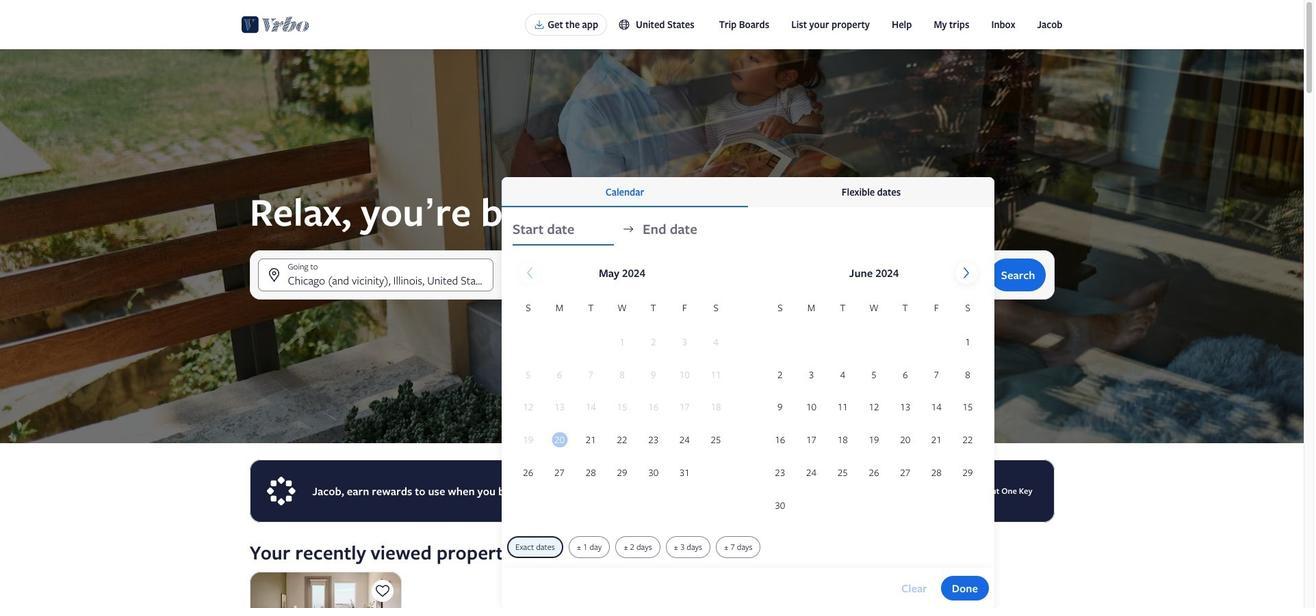 Task type: vqa. For each thing, say whether or not it's contained in the screenshot.
15 associated with second 15 button from the right
no



Task type: locate. For each thing, give the bounding box(es) containing it.
application inside wizard region
[[513, 257, 984, 523]]

next month image
[[959, 265, 976, 281]]

wizard region
[[0, 49, 1305, 609]]

today element
[[552, 433, 568, 448]]

application
[[513, 257, 984, 523]]

main content
[[0, 49, 1305, 609]]

previous month image
[[522, 265, 538, 281]]

vrbo logo image
[[241, 14, 309, 36]]

tab list
[[502, 177, 995, 207]]

dining image
[[250, 573, 402, 609]]

june 2024 element
[[765, 301, 984, 523]]



Task type: describe. For each thing, give the bounding box(es) containing it.
tab list inside wizard region
[[502, 177, 995, 207]]

download the app button image
[[534, 19, 545, 30]]

directional image
[[623, 223, 635, 236]]

may 2024 element
[[513, 301, 732, 490]]

Save Sonder at East 5th | One-Bedroom Apartment w/ Juliet Balcony to a trip checkbox
[[372, 581, 394, 603]]

small image
[[618, 18, 631, 31]]



